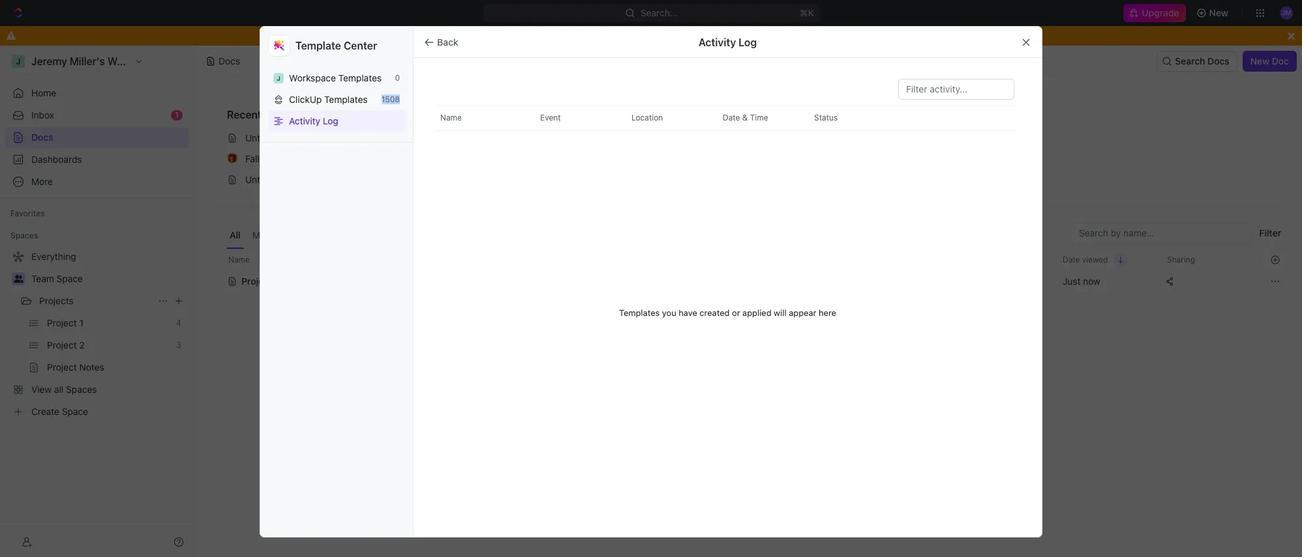 Task type: locate. For each thing, give the bounding box(es) containing it.
1 vertical spatial untitled link
[[222, 170, 551, 191]]

projects
[[39, 296, 74, 307]]

1
[[175, 110, 179, 120]]

0 vertical spatial date
[[723, 113, 740, 123]]

do you want to enable browser notifications? enable hide this
[[513, 30, 790, 41]]

templates down center
[[338, 72, 382, 84]]

home link
[[5, 83, 189, 104]]

new left doc
[[1251, 55, 1270, 67]]

workspace for workspace
[[386, 230, 434, 241]]

1 vertical spatial templates
[[324, 94, 368, 105]]

date for date viewed
[[1063, 255, 1080, 265]]

sharing
[[1167, 255, 1196, 265]]

1 horizontal spatial activity
[[699, 36, 736, 48]]

do
[[513, 30, 525, 41]]

date left &
[[723, 113, 740, 123]]

column header
[[211, 249, 225, 271], [669, 249, 799, 271], [799, 249, 951, 271], [951, 249, 1055, 271]]

⌘k
[[800, 7, 814, 18]]

notes
[[275, 276, 300, 287]]

0 vertical spatial favorites
[[589, 109, 634, 121]]

log
[[739, 36, 757, 48], [323, 116, 339, 127]]

my
[[252, 230, 265, 241]]

0 vertical spatial activity log
[[699, 36, 757, 48]]

untitled link down 1508 at the top
[[222, 128, 551, 149]]

1 vertical spatial workspace
[[386, 230, 434, 241]]

table
[[211, 249, 1287, 295]]

0 horizontal spatial workspace
[[289, 72, 336, 84]]

templates
[[338, 72, 382, 84], [324, 94, 368, 105]]

new inside button
[[1210, 7, 1229, 18]]

status
[[814, 113, 838, 123]]

upgrade
[[1142, 7, 1180, 18]]

template
[[296, 40, 341, 52]]

Search by name... text field
[[1079, 224, 1244, 243]]

docs right my
[[268, 230, 290, 241]]

activity left hide
[[699, 36, 736, 48]]

docs right search
[[1208, 55, 1230, 67]]

new for new doc
[[1251, 55, 1270, 67]]

workspace inside button
[[386, 230, 434, 241]]

my docs button
[[249, 223, 293, 249]]

1 horizontal spatial log
[[739, 36, 757, 48]]

status column header
[[800, 106, 894, 131]]

search docs button
[[1157, 51, 1238, 72]]

row containing event
[[526, 105, 1015, 131]]

row
[[526, 105, 1015, 131], [211, 249, 1287, 271], [211, 269, 1287, 295]]

notifications?
[[648, 30, 707, 41]]

templates for clickup templates
[[324, 94, 368, 105]]

0 horizontal spatial favorites
[[10, 209, 45, 219]]

name inside column header
[[440, 113, 462, 123]]

favorites right event at the top left of page
[[589, 109, 634, 121]]

activity log button
[[268, 110, 405, 132]]

0 vertical spatial activity
[[699, 36, 736, 48]]

1 vertical spatial log
[[323, 116, 339, 127]]

4 column header from the left
[[951, 249, 1055, 271]]

all
[[230, 230, 241, 241]]

2 vertical spatial favorites
[[10, 209, 45, 219]]

dashboards
[[31, 154, 82, 165]]

row containing name
[[211, 249, 1287, 271]]

home
[[31, 87, 56, 99]]

date inside button
[[1063, 255, 1080, 265]]

time
[[750, 113, 768, 123]]

log down clickup templates
[[323, 116, 339, 127]]

log left the this
[[739, 36, 757, 48]]

1 horizontal spatial name
[[440, 113, 462, 123]]

0 vertical spatial new
[[1210, 7, 1229, 18]]

new inside "button"
[[1251, 55, 1270, 67]]

table containing project notes
[[211, 249, 1287, 295]]

space
[[57, 273, 83, 285]]

cell
[[211, 270, 225, 294], [669, 270, 799, 294], [799, 270, 951, 294], [951, 270, 1055, 294]]

0
[[395, 73, 400, 83]]

event column header
[[526, 106, 620, 131]]

1 vertical spatial new
[[1251, 55, 1270, 67]]

templates up activity log button at the top of the page
[[324, 94, 368, 105]]

sidebar navigation
[[0, 46, 195, 558]]

tree containing team space
[[5, 247, 189, 423]]

fall
[[245, 153, 260, 164]]

1 horizontal spatial favorites
[[262, 153, 300, 164]]

docs inside docs link
[[31, 132, 53, 143]]

grid containing name
[[435, 105, 1021, 522]]

docs down inbox
[[31, 132, 53, 143]]

projects link
[[39, 291, 153, 312]]

templates for workspace templates
[[338, 72, 382, 84]]

untitled down the fall in the left of the page
[[245, 174, 279, 185]]

just now
[[1063, 276, 1101, 287]]

enable
[[580, 30, 609, 41]]

0 horizontal spatial activity
[[289, 116, 320, 127]]

favorites inside favorites button
[[10, 209, 45, 219]]

activity log
[[699, 36, 757, 48], [289, 116, 339, 127]]

1 horizontal spatial workspace
[[386, 230, 434, 241]]

date inside 'column header'
[[723, 113, 740, 123]]

favorites button
[[5, 206, 50, 222]]

activity
[[699, 36, 736, 48], [289, 116, 320, 127]]

2 horizontal spatial favorites
[[589, 109, 634, 121]]

0 horizontal spatial activity log
[[289, 116, 339, 127]]

activity log down the clickup at top left
[[289, 116, 339, 127]]

workspace for workspace templates
[[289, 72, 336, 84]]

&
[[743, 113, 748, 123]]

new up search docs
[[1210, 7, 1229, 18]]

1 column header from the left
[[211, 249, 225, 271]]

docs
[[219, 55, 240, 67], [1208, 55, 1230, 67], [31, 132, 53, 143], [268, 230, 290, 241]]

new button
[[1191, 3, 1237, 23]]

2 untitled link from the top
[[222, 170, 551, 191]]

location column header
[[617, 106, 711, 131]]

favorites up spaces
[[10, 209, 45, 219]]

now
[[1083, 276, 1101, 287]]

0 vertical spatial untitled link
[[222, 128, 551, 149]]

🎁
[[227, 154, 238, 164]]

Filter activity... text field
[[906, 80, 1007, 99]]

1 vertical spatial activity log
[[289, 116, 339, 127]]

log inside activity log button
[[323, 116, 339, 127]]

recent
[[227, 109, 262, 121]]

fall favorites
[[245, 153, 300, 164]]

1 vertical spatial favorites
[[262, 153, 300, 164]]

date
[[723, 113, 740, 123], [1063, 255, 1080, 265]]

date up the 'just'
[[1063, 255, 1080, 265]]

workspace up the project notes button
[[386, 230, 434, 241]]

upgrade link
[[1124, 4, 1186, 22]]

grid
[[435, 105, 1021, 522]]

date for date & time
[[723, 113, 740, 123]]

activity inside button
[[289, 116, 320, 127]]

untitled link up workspace button
[[222, 170, 551, 191]]

untitled
[[245, 132, 279, 144], [245, 174, 279, 185]]

workspace
[[289, 72, 336, 84], [386, 230, 434, 241]]

activity down the clickup at top left
[[289, 116, 320, 127]]

tab list
[[226, 223, 539, 249]]

j
[[277, 74, 281, 82]]

1 vertical spatial activity
[[289, 116, 320, 127]]

location
[[632, 113, 663, 123]]

new
[[1210, 7, 1229, 18], [1251, 55, 1270, 67]]

project notes
[[241, 276, 300, 287]]

favorites right the fall in the left of the page
[[262, 153, 300, 164]]

2 untitled from the top
[[245, 174, 279, 185]]

activity log left the this
[[699, 36, 757, 48]]

name
[[440, 113, 462, 123], [228, 255, 250, 265]]

new doc
[[1251, 55, 1289, 67]]

1 vertical spatial date
[[1063, 255, 1080, 265]]

1 horizontal spatial activity log
[[699, 36, 757, 48]]

0 vertical spatial log
[[739, 36, 757, 48]]

0 horizontal spatial new
[[1210, 7, 1229, 18]]

dashboards link
[[5, 149, 189, 170]]

back
[[437, 36, 458, 47]]

tree
[[5, 247, 189, 423]]

0 horizontal spatial log
[[323, 116, 339, 127]]

1 untitled from the top
[[245, 132, 279, 144]]

to
[[569, 30, 577, 41]]

0 horizontal spatial date
[[723, 113, 740, 123]]

workspace up the clickup at top left
[[289, 72, 336, 84]]

untitled link
[[222, 128, 551, 149], [222, 170, 551, 191]]

1 cell from the left
[[211, 270, 225, 294]]

want
[[545, 30, 566, 41]]

0 vertical spatial workspace
[[289, 72, 336, 84]]

name inside table
[[228, 255, 250, 265]]

0 vertical spatial untitled
[[245, 132, 279, 144]]

1 vertical spatial name
[[228, 255, 250, 265]]

favorites
[[589, 109, 634, 121], [262, 153, 300, 164], [10, 209, 45, 219]]

date & time
[[723, 113, 768, 123]]

spaces
[[10, 231, 38, 241]]

row containing project notes
[[211, 269, 1287, 295]]

1 horizontal spatial new
[[1251, 55, 1270, 67]]

0 vertical spatial templates
[[338, 72, 382, 84]]

1 horizontal spatial date
[[1063, 255, 1080, 265]]

untitled up the fall in the left of the page
[[245, 132, 279, 144]]

0 vertical spatial name
[[440, 113, 462, 123]]

1 vertical spatial untitled
[[245, 174, 279, 185]]

0 horizontal spatial name
[[228, 255, 250, 265]]



Task type: describe. For each thing, give the bounding box(es) containing it.
back button
[[419, 32, 466, 53]]

team space link
[[31, 269, 187, 290]]

browser
[[611, 30, 646, 41]]

name for fourth cell from right
[[228, 255, 250, 265]]

2 column header from the left
[[669, 249, 799, 271]]

tree inside sidebar navigation
[[5, 247, 189, 423]]

event
[[540, 113, 561, 123]]

new for new
[[1210, 7, 1229, 18]]

tab list containing all
[[226, 223, 539, 249]]

just
[[1063, 276, 1081, 287]]

workspace templates
[[289, 72, 382, 84]]

this
[[774, 30, 790, 41]]

name for event 'column header'
[[440, 113, 462, 123]]

new doc button
[[1243, 51, 1297, 72]]

project
[[241, 276, 272, 287]]

date viewed button
[[1055, 250, 1128, 270]]

viewed
[[1083, 255, 1108, 265]]

name column header
[[435, 106, 529, 131]]

activity log inside button
[[289, 116, 339, 127]]

team
[[31, 273, 54, 285]]

date viewed
[[1063, 255, 1108, 265]]

you
[[527, 30, 543, 41]]

jeremy miller's workspace, , element
[[273, 73, 284, 83]]

all button
[[226, 223, 244, 249]]

search...
[[641, 7, 678, 18]]

4 cell from the left
[[951, 270, 1055, 294]]

2 cell from the left
[[669, 270, 799, 294]]

template center
[[296, 40, 377, 52]]

docs up recent at left
[[219, 55, 240, 67]]

my docs
[[252, 230, 290, 241]]

3 column header from the left
[[799, 249, 951, 271]]

clickup templates
[[289, 94, 368, 105]]

search
[[1175, 55, 1206, 67]]

search docs
[[1175, 55, 1230, 67]]

user group image
[[13, 275, 23, 283]]

docs inside search docs button
[[1208, 55, 1230, 67]]

row inside grid
[[526, 105, 1015, 131]]

project notes button
[[227, 269, 661, 295]]

date & time column header
[[709, 106, 803, 131]]

inbox
[[31, 110, 54, 121]]

hide
[[751, 30, 771, 41]]

team space
[[31, 273, 83, 285]]

3 cell from the left
[[799, 270, 951, 294]]

docs inside my docs button
[[268, 230, 290, 241]]

center
[[344, 40, 377, 52]]

clickup
[[289, 94, 322, 105]]

docs link
[[5, 127, 189, 148]]

doc
[[1272, 55, 1289, 67]]

enable
[[716, 30, 745, 41]]

1508
[[382, 95, 400, 104]]

1 untitled link from the top
[[222, 128, 551, 149]]

workspace button
[[383, 223, 437, 249]]



Task type: vqa. For each thing, say whether or not it's contained in the screenshot.
New Doc New
yes



